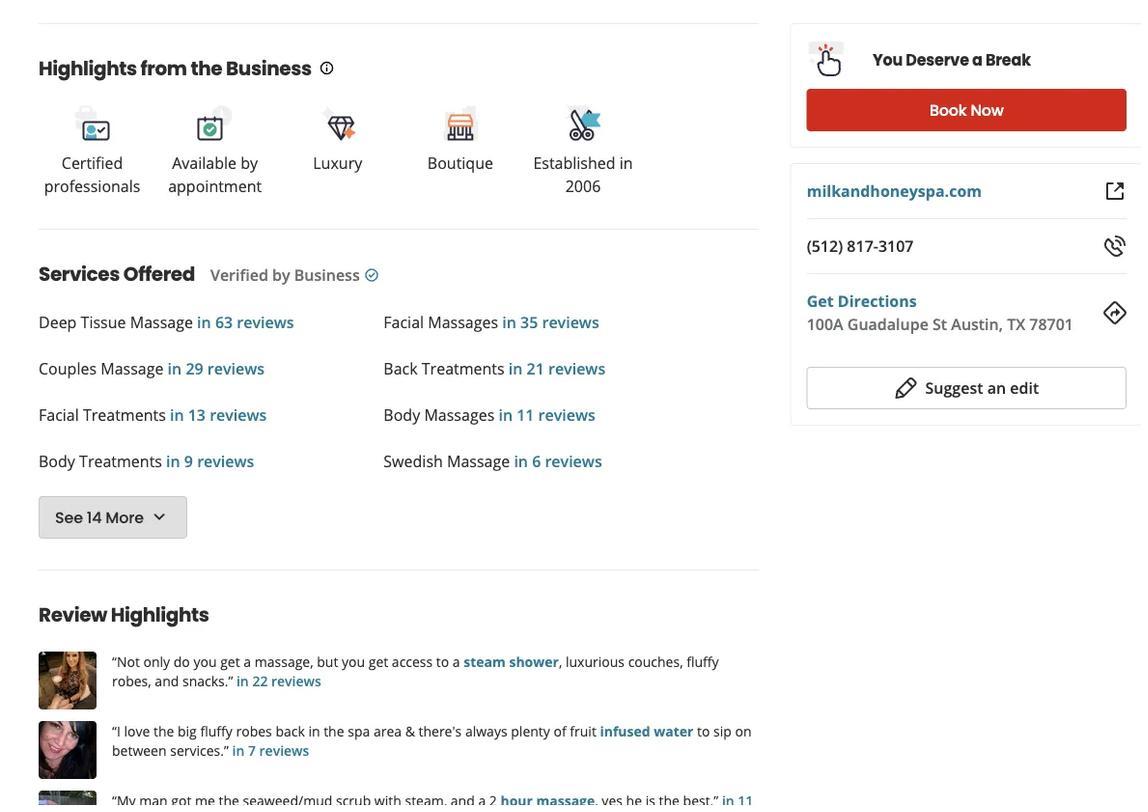 Task type: locate. For each thing, give the bounding box(es) containing it.
st
[[933, 314, 948, 335]]

treatments up the "body massages in 11 reviews"
[[422, 359, 505, 380]]

1 horizontal spatial body
[[384, 405, 420, 426]]

body for body treatments in 9 reviews
[[39, 452, 75, 472]]

1 vertical spatial highlights
[[111, 602, 209, 629]]

by right verified
[[272, 265, 290, 286]]

milkandhoneyspa.com
[[807, 181, 982, 201]]

region containing "
[[23, 652, 775, 806]]

always
[[465, 722, 508, 741]]

highlights up only
[[111, 602, 209, 629]]

1 vertical spatial massage
[[101, 359, 164, 380]]

the left spa
[[324, 722, 344, 741]]

in
[[620, 153, 633, 174], [197, 312, 211, 333], [502, 312, 517, 333], [168, 359, 182, 380], [509, 359, 523, 380], [170, 405, 184, 426], [499, 405, 513, 426], [166, 452, 180, 472], [514, 452, 528, 472], [237, 672, 249, 691], [308, 722, 320, 741], [232, 742, 245, 760]]

by inside available by appointment
[[241, 153, 258, 174]]

1 horizontal spatial you
[[342, 653, 365, 671]]

reviews right 35 at the top left of page
[[542, 312, 599, 333]]

established in 2006
[[533, 153, 633, 197]]

facial up back at top
[[384, 312, 424, 333]]

boutique image
[[441, 104, 480, 143]]

"
[[112, 653, 117, 671], [112, 722, 117, 741]]

massages
[[428, 312, 498, 333], [424, 405, 495, 426]]

24 directions v2 image
[[1104, 301, 1127, 325]]

"
[[228, 672, 233, 691], [224, 742, 229, 760]]

1 vertical spatial fluffy
[[200, 722, 233, 741]]

info icon image
[[319, 61, 335, 76], [319, 61, 335, 76]]

fluffy
[[687, 653, 719, 671], [200, 722, 233, 741]]

" left love
[[112, 722, 117, 741]]

0 horizontal spatial the
[[154, 722, 174, 741]]

an
[[988, 378, 1006, 398]]

couples massage in 29 reviews
[[39, 359, 265, 380]]

now
[[971, 99, 1004, 121]]

fluffy inside , luxurious couches, fluffy robes, and snacks.
[[687, 653, 719, 671]]

massages up swedish massage in 6 reviews
[[424, 405, 495, 426]]

in 35 reviews link
[[498, 312, 599, 333]]

21
[[527, 359, 545, 380]]

reviews right 6 in the bottom of the page
[[545, 452, 602, 472]]

7
[[248, 742, 256, 760]]

luxury image
[[318, 104, 357, 143]]

the right from
[[191, 56, 222, 83]]

body up see
[[39, 452, 75, 472]]

1 horizontal spatial get
[[369, 653, 388, 671]]

steam
[[464, 653, 506, 671]]

get
[[807, 291, 834, 311]]

directions
[[838, 291, 917, 311]]

1 vertical spatial treatments
[[83, 405, 166, 426]]

fluffy up "services."
[[200, 722, 233, 741]]

massage
[[130, 312, 193, 333], [101, 359, 164, 380], [447, 452, 510, 472]]

0 vertical spatial facial
[[384, 312, 424, 333]]

facial for facial massages in 35 reviews
[[384, 312, 424, 333]]

0 horizontal spatial a
[[244, 653, 251, 671]]

2 " from the top
[[112, 722, 117, 741]]

1 vertical spatial facial
[[39, 405, 79, 426]]

treatments
[[422, 359, 505, 380], [83, 405, 166, 426], [79, 452, 162, 472]]

a left steam
[[453, 653, 460, 671]]

couches,
[[628, 653, 683, 671]]

to inside to sip on between services.
[[697, 722, 710, 741]]

fluffy right couches,
[[687, 653, 719, 671]]

0 vertical spatial fluffy
[[687, 653, 719, 671]]

to right access
[[436, 653, 449, 671]]

certified
[[62, 153, 123, 174]]

massage up facial treatments in 13 reviews
[[101, 359, 164, 380]]

3107
[[879, 236, 914, 256]]

region
[[23, 652, 775, 806]]

the
[[191, 56, 222, 83], [154, 722, 174, 741], [324, 722, 344, 741]]

facial for facial treatments in 13 reviews
[[39, 405, 79, 426]]

boutique
[[428, 153, 493, 174]]

spa
[[348, 722, 370, 741]]

the left big
[[154, 722, 174, 741]]

love
[[124, 722, 150, 741]]

reviews right 21
[[549, 359, 606, 380]]

" up 'robes,'
[[112, 653, 117, 671]]

highlights
[[39, 56, 137, 83], [111, 602, 209, 629]]

16 checkmark badged v2 image
[[364, 268, 379, 284]]

29
[[186, 359, 203, 380]]

couples
[[39, 359, 97, 380]]

2 you from the left
[[342, 653, 365, 671]]

1 horizontal spatial to
[[697, 722, 710, 741]]

massage down the "body massages in 11 reviews"
[[447, 452, 510, 472]]

in 63 reviews link
[[193, 312, 294, 333]]

0 horizontal spatial you
[[194, 653, 217, 671]]

certified_professionals image
[[73, 104, 112, 143]]

body massages in 11 reviews
[[384, 405, 596, 426]]

in 21 reviews link
[[505, 359, 606, 380]]

highlights inside review highlights element
[[111, 602, 209, 629]]

certified professionals
[[44, 153, 140, 197]]

reviews right 9 on the bottom of page
[[197, 452, 254, 472]]

area
[[374, 722, 402, 741]]

1 vertical spatial body
[[39, 452, 75, 472]]

robes
[[236, 722, 272, 741]]

facial down couples
[[39, 405, 79, 426]]

14
[[87, 507, 102, 529]]

highlights up certified_professionals image
[[39, 56, 137, 83]]

professionals
[[44, 176, 140, 197]]

deep
[[39, 312, 77, 333]]

review
[[39, 602, 107, 629]]

sip
[[714, 722, 732, 741]]

1 horizontal spatial by
[[272, 265, 290, 286]]

1 vertical spatial "
[[112, 722, 117, 741]]

24 chevron down v2 image
[[148, 506, 171, 529]]

treatments up body treatments in 9 reviews
[[83, 405, 166, 426]]

0 horizontal spatial to
[[436, 653, 449, 671]]

facial
[[384, 312, 424, 333], [39, 405, 79, 426]]

get up the 'snacks.'
[[220, 653, 240, 671]]

1 horizontal spatial facial
[[384, 312, 424, 333]]

24 external link v2 image
[[1104, 180, 1127, 203]]

swedish
[[384, 452, 443, 472]]

on
[[735, 722, 752, 741]]

&
[[405, 722, 415, 741]]

2 vertical spatial massage
[[447, 452, 510, 472]]

" for " i love the big fluffy robes back in the spa area & there's always plenty of fruit infused water
[[112, 722, 117, 741]]

by up appointment on the left top
[[241, 153, 258, 174]]

1 vertical spatial business
[[294, 265, 360, 286]]

get directions link
[[807, 291, 917, 311]]

0 horizontal spatial body
[[39, 452, 75, 472]]

0 horizontal spatial facial
[[39, 405, 79, 426]]

business left '16 checkmark badged v2' icon
[[294, 265, 360, 286]]

in left 7
[[232, 742, 245, 760]]

1 vertical spatial "
[[224, 742, 229, 760]]

" for " in 22 reviews
[[228, 672, 233, 691]]

appointment
[[168, 176, 262, 197]]

business up available_by_appointment icon
[[226, 56, 312, 83]]

highlights from the business
[[39, 56, 312, 83]]

in 9 reviews link
[[162, 452, 254, 472]]

2 vertical spatial treatments
[[79, 452, 162, 472]]

in 22 reviews button
[[233, 672, 321, 691]]

body down back at top
[[384, 405, 420, 426]]

by for verified
[[272, 265, 290, 286]]

reviews right 29
[[207, 359, 265, 380]]

1 vertical spatial to
[[697, 722, 710, 741]]

1 vertical spatial massages
[[424, 405, 495, 426]]

massages for facial massages
[[428, 312, 498, 333]]

63
[[215, 312, 233, 333]]

you right "but"
[[342, 653, 365, 671]]

0 horizontal spatial get
[[220, 653, 240, 671]]

suggest an edit
[[926, 378, 1039, 398]]

" for " not only do you get a massage, but you get access to a steam shower
[[112, 653, 117, 671]]

reviews right 11 at the bottom left
[[539, 405, 596, 426]]

you up the 'snacks.'
[[194, 653, 217, 671]]

a left break
[[973, 49, 983, 71]]

and
[[155, 672, 179, 691]]

treatments up more
[[79, 452, 162, 472]]

massage up couples massage in 29 reviews
[[130, 312, 193, 333]]

0 vertical spatial "
[[112, 653, 117, 671]]

0 vertical spatial by
[[241, 153, 258, 174]]

only
[[143, 653, 170, 671]]

in right established
[[620, 153, 633, 174]]

reviews down back
[[259, 742, 309, 760]]

1 get from the left
[[220, 653, 240, 671]]

to left sip
[[697, 722, 710, 741]]

1 horizontal spatial fluffy
[[687, 653, 719, 671]]

lori s. image
[[39, 722, 97, 780]]

review highlights element
[[8, 570, 775, 806]]

by inside services offered element
[[272, 265, 290, 286]]

" for " in 7 reviews
[[224, 742, 229, 760]]

book now
[[930, 99, 1004, 121]]

shower
[[509, 653, 559, 671]]

you
[[873, 49, 903, 71]]

more
[[106, 507, 144, 529]]

from
[[141, 56, 187, 83]]

0 horizontal spatial fluffy
[[200, 722, 233, 741]]

reviews for body massages in 11 reviews
[[539, 405, 596, 426]]

1 vertical spatial by
[[272, 265, 290, 286]]

0 vertical spatial massages
[[428, 312, 498, 333]]

0 vertical spatial body
[[384, 405, 420, 426]]

0 horizontal spatial by
[[241, 153, 258, 174]]

to
[[436, 653, 449, 671], [697, 722, 710, 741]]

a up " in 22 reviews
[[244, 653, 251, 671]]

deserve
[[906, 49, 970, 71]]

back
[[276, 722, 305, 741]]

get left access
[[369, 653, 388, 671]]

you deserve a break
[[873, 49, 1031, 71]]

in right back
[[308, 722, 320, 741]]

" in 22 reviews
[[228, 672, 321, 691]]

" left 22
[[228, 672, 233, 691]]

verified by business
[[210, 265, 360, 286]]

2 horizontal spatial the
[[324, 722, 344, 741]]

reviews right 13
[[210, 405, 267, 426]]

0 vertical spatial to
[[436, 653, 449, 671]]

1 " from the top
[[112, 653, 117, 671]]

0 vertical spatial treatments
[[422, 359, 505, 380]]

in left 11 at the bottom left
[[499, 405, 513, 426]]

in 11 reviews link
[[495, 405, 596, 426]]

in left 35 at the top left of page
[[502, 312, 517, 333]]

0 vertical spatial "
[[228, 672, 233, 691]]

reviews right 63
[[237, 312, 294, 333]]

" left 7
[[224, 742, 229, 760]]

massages up back treatments in 21 reviews
[[428, 312, 498, 333]]



Task type: vqa. For each thing, say whether or not it's contained in the screenshot.
in 9 reviews link
yes



Task type: describe. For each thing, give the bounding box(es) containing it.
body treatments in 9 reviews
[[39, 452, 254, 472]]

access
[[392, 653, 433, 671]]

massages for body massages
[[424, 405, 495, 426]]

in left 9 on the bottom of page
[[166, 452, 180, 472]]

plenty
[[511, 722, 550, 741]]

austin,
[[952, 314, 1003, 335]]

0 vertical spatial massage
[[130, 312, 193, 333]]

verified
[[210, 265, 268, 286]]

reviews for facial massages in 35 reviews
[[542, 312, 599, 333]]

services.
[[170, 742, 224, 760]]

taylor m. image
[[39, 652, 97, 710]]

0 vertical spatial highlights
[[39, 56, 137, 83]]

deep tissue massage in 63 reviews
[[39, 312, 294, 333]]

(512) 817-3107
[[807, 236, 914, 256]]

1 horizontal spatial the
[[191, 56, 222, 83]]

11
[[517, 405, 535, 426]]

established
[[533, 153, 616, 174]]

22
[[252, 672, 268, 691]]

facial treatments in 13 reviews
[[39, 405, 267, 426]]

reviews for body treatments in 9 reviews
[[197, 452, 254, 472]]

review highlights
[[39, 602, 209, 629]]

edit
[[1010, 378, 1039, 398]]

offered
[[123, 261, 195, 288]]

in 7 reviews button
[[229, 742, 309, 760]]

i
[[117, 722, 121, 741]]

tissue
[[81, 312, 126, 333]]

see 14 more
[[55, 507, 144, 529]]

not
[[117, 653, 140, 671]]

reviews for swedish massage in 6 reviews
[[545, 452, 602, 472]]

infused
[[600, 722, 651, 741]]

reviews down massage,
[[271, 672, 321, 691]]

treatments for facial treatments
[[83, 405, 166, 426]]

luxurious
[[566, 653, 625, 671]]

tx
[[1007, 314, 1026, 335]]

2 get from the left
[[369, 653, 388, 671]]

water
[[654, 722, 694, 741]]

treatments for back treatments
[[422, 359, 505, 380]]

facial massages in 35 reviews
[[384, 312, 599, 333]]

by for available
[[241, 153, 258, 174]]

35
[[521, 312, 538, 333]]

massage for swedish massage
[[447, 452, 510, 472]]

massage for couples massage
[[101, 359, 164, 380]]

body for body massages in 11 reviews
[[384, 405, 420, 426]]

24 pencil v2 image
[[895, 377, 918, 400]]

swedish massage in 6 reviews
[[384, 452, 602, 472]]

services
[[39, 261, 120, 288]]

do
[[174, 653, 190, 671]]

big
[[178, 722, 197, 741]]

suggest an edit button
[[807, 367, 1127, 410]]

services offered element
[[8, 229, 760, 539]]

in 29 reviews link
[[164, 359, 265, 380]]

13
[[188, 405, 206, 426]]

see
[[55, 507, 83, 529]]

robes,
[[112, 672, 151, 691]]

in left 6 in the bottom of the page
[[514, 452, 528, 472]]

reviews for couples massage in 29 reviews
[[207, 359, 265, 380]]

between
[[112, 742, 167, 760]]

break
[[986, 49, 1031, 71]]

24 phone v2 image
[[1104, 235, 1127, 258]]

9
[[184, 452, 193, 472]]

milkandhoneyspa.com link
[[807, 181, 982, 201]]

infused water button
[[600, 722, 694, 741]]

available_by_appointment image
[[196, 104, 234, 143]]

100a
[[807, 314, 844, 335]]

" in 7 reviews
[[224, 742, 309, 760]]

established_in image
[[564, 104, 603, 143]]

0 vertical spatial business
[[226, 56, 312, 83]]

reviews for back treatments in 21 reviews
[[549, 359, 606, 380]]

luxury
[[313, 153, 362, 174]]

available
[[172, 153, 237, 174]]

treatments for body treatments
[[79, 452, 162, 472]]

business inside services offered element
[[294, 265, 360, 286]]

" not only do you get a massage, but you get access to a steam shower
[[112, 653, 559, 671]]

services offered
[[39, 261, 195, 288]]

book
[[930, 99, 967, 121]]

1 horizontal spatial a
[[453, 653, 460, 671]]

snacks.
[[182, 672, 228, 691]]

to sip on between services.
[[112, 722, 752, 760]]

back
[[384, 359, 418, 380]]

book now link
[[807, 89, 1127, 131]]

back treatments in 21 reviews
[[384, 359, 606, 380]]

in 6 reviews link
[[510, 452, 602, 472]]

there's
[[419, 722, 462, 741]]

guadalupe
[[848, 314, 929, 335]]

see 14 more button
[[39, 497, 187, 539]]

in left 21
[[509, 359, 523, 380]]

(512)
[[807, 236, 843, 256]]

in left 13
[[170, 405, 184, 426]]

in inside established in 2006
[[620, 153, 633, 174]]

region inside review highlights element
[[23, 652, 775, 806]]

" i love the big fluffy robes back in the spa area & there's always plenty of fruit infused water
[[112, 722, 694, 741]]

in left 22
[[237, 672, 249, 691]]

massage,
[[255, 653, 314, 671]]

steam shower button
[[464, 653, 559, 671]]

of
[[554, 722, 567, 741]]

get directions 100a guadalupe st austin, tx 78701
[[807, 291, 1074, 335]]

2 horizontal spatial a
[[973, 49, 983, 71]]

6
[[532, 452, 541, 472]]

, luxurious couches, fluffy robes, and snacks.
[[112, 653, 719, 691]]

but
[[317, 653, 338, 671]]

in left 63
[[197, 312, 211, 333]]

1 you from the left
[[194, 653, 217, 671]]

available by appointment
[[168, 153, 262, 197]]

,
[[559, 653, 562, 671]]

in left 29
[[168, 359, 182, 380]]

reviews for facial treatments in 13 reviews
[[210, 405, 267, 426]]



